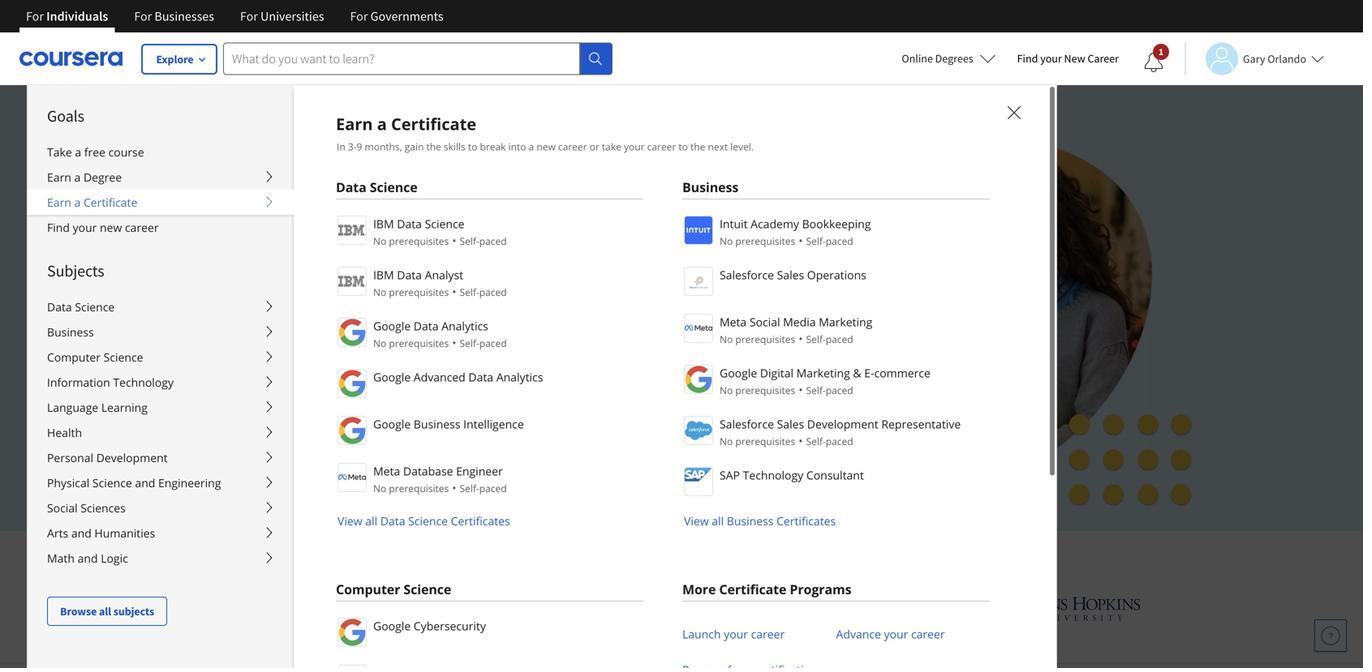 Task type: locate. For each thing, give the bounding box(es) containing it.
&
[[853, 366, 861, 381]]

self- inside ibm data analyst no prerequisites • self-paced
[[460, 286, 479, 299]]

1 horizontal spatial meta
[[720, 314, 747, 330]]

marketing left &
[[796, 366, 850, 381]]

1 vertical spatial computer
[[336, 581, 400, 598]]

1 vertical spatial computer science
[[336, 581, 451, 598]]

more certificate programs
[[682, 581, 852, 598]]

1 vertical spatial new
[[100, 220, 122, 235]]

paced inside intuit academy bookkeeping no prerequisites • self-paced
[[826, 234, 853, 248]]

list containing ibm data science
[[336, 214, 643, 530]]

and right arts
[[71, 526, 92, 541]]

1 horizontal spatial view
[[684, 514, 709, 529]]

explore
[[156, 52, 194, 67]]

0 horizontal spatial the
[[426, 140, 441, 153]]

courses,
[[535, 228, 604, 252]]

2 horizontal spatial certificate
[[719, 581, 787, 598]]

google down ready
[[373, 318, 411, 334]]

included
[[616, 256, 688, 281]]

0 horizontal spatial technology
[[113, 375, 174, 390]]

list containing launch your career
[[682, 617, 990, 669]]

certificate inside 'dropdown button'
[[84, 195, 137, 210]]

paced inside google data analytics no prerequisites • self-paced
[[479, 337, 507, 350]]

list
[[336, 214, 643, 530], [682, 214, 990, 530], [682, 617, 990, 669]]

technology right sap
[[743, 468, 803, 483]]

self- up google advanced data analytics
[[460, 337, 479, 350]]

• up 'sap technology consultant'
[[799, 433, 803, 449]]

ibm inside ibm data science no prerequisites • self-paced
[[373, 216, 394, 232]]

0 vertical spatial new
[[537, 140, 556, 153]]

new inside the explore menu element
[[100, 220, 122, 235]]

2 salesforce from the top
[[720, 417, 774, 432]]

earn down the "earn a degree"
[[47, 195, 71, 210]]

1 horizontal spatial certificates
[[777, 514, 836, 529]]

business button
[[28, 320, 294, 345]]

new down earn a certificate
[[100, 220, 122, 235]]

1 vertical spatial salesforce
[[720, 417, 774, 432]]

0 vertical spatial ibm
[[373, 216, 394, 232]]

analytics up intelligence
[[496, 370, 543, 385]]

• inside google data analytics no prerequisites • self-paced
[[452, 335, 456, 351]]

2 sales from the top
[[777, 417, 804, 432]]

browse all subjects
[[60, 604, 154, 619]]

find your new career
[[47, 220, 159, 235]]

paced down &
[[826, 384, 853, 397]]

governments
[[370, 8, 444, 24]]

show notifications image
[[1144, 53, 1163, 72]]

0 vertical spatial day
[[279, 401, 299, 417]]

for for businesses
[[134, 8, 152, 24]]

google inside list
[[373, 619, 411, 634]]

or
[[590, 140, 599, 153]]

certificate up launch your career link
[[719, 581, 787, 598]]

banner navigation
[[13, 0, 456, 32]]

free
[[84, 144, 105, 160]]

day left the money-
[[330, 439, 351, 455]]

day left free
[[279, 401, 299, 417]]

earn inside earn a certificate in 3-9 months, gain the skills to break into a new career or take your career to the next level.
[[336, 113, 373, 135]]

data inside ibm data analyst no prerequisites • self-paced
[[397, 267, 422, 283]]

to right skills
[[468, 140, 477, 153]]

a for earn a degree
[[74, 170, 81, 185]]

for for universities
[[240, 8, 258, 24]]

universities
[[260, 8, 324, 24]]

1 horizontal spatial data science
[[336, 178, 418, 196]]

1 vertical spatial find
[[47, 220, 70, 235]]

salesforce inside salesforce sales development representative no prerequisites • self-paced
[[720, 417, 774, 432]]

a inside earn a certificate 'dropdown button'
[[74, 195, 81, 210]]

0 horizontal spatial new
[[100, 220, 122, 235]]

google advanced data analytics
[[373, 370, 543, 385]]

a left free
[[75, 144, 81, 160]]

0 vertical spatial marketing
[[819, 314, 872, 330]]

certificate inside earn a certificate in 3-9 months, gain the skills to break into a new career or take your career to the next level.
[[391, 113, 476, 135]]

course
[[108, 144, 144, 160]]

online degrees button
[[889, 41, 1009, 76]]

science inside ibm data science no prerequisites • self-paced
[[425, 216, 464, 232]]

meta inside meta social media marketing no prerequisites • self-paced
[[720, 314, 747, 330]]

prerequisites inside ibm data analyst no prerequisites • self-paced
[[389, 286, 449, 299]]

and inside unlimited access to 7,000+ world-class courses, hands-on projects, and job-ready certificate programs—all included in your subscription
[[287, 256, 319, 281]]

0 horizontal spatial to
[[356, 228, 373, 252]]

no
[[373, 234, 386, 248], [720, 234, 733, 248], [373, 286, 386, 299], [720, 333, 733, 346], [373, 337, 386, 350], [720, 384, 733, 397], [720, 435, 733, 448], [373, 482, 386, 495]]

0 horizontal spatial data science
[[47, 299, 115, 315]]

0 horizontal spatial development
[[96, 450, 168, 466]]

technology inside "list"
[[743, 468, 803, 483]]

data inside google advanced data analytics link
[[468, 370, 493, 385]]

list containing intuit academy bookkeeping
[[682, 214, 990, 530]]

1 vertical spatial marketing
[[796, 366, 850, 381]]

job-
[[323, 256, 355, 281]]

0 vertical spatial find
[[1017, 51, 1038, 66]]

social up arts
[[47, 501, 78, 516]]

learning
[[101, 400, 148, 415]]

consultant
[[806, 468, 864, 483]]

find your new career link
[[28, 215, 294, 240]]

sales inside salesforce sales development representative no prerequisites • self-paced
[[777, 417, 804, 432]]

1 vertical spatial technology
[[743, 468, 803, 483]]

paced inside "meta database engineer no prerequisites • self-paced"
[[479, 482, 507, 495]]

take
[[47, 144, 72, 160]]

prerequisites down digital
[[735, 384, 795, 397]]

certificate for earn a certificate
[[84, 195, 137, 210]]

ibm for ibm data science
[[373, 216, 394, 232]]

start 7-day free trial button
[[211, 390, 381, 429]]

a for earn a certificate in 3-9 months, gain the skills to break into a new career or take your career to the next level.
[[377, 113, 387, 135]]

for left the governments
[[350, 8, 368, 24]]

health
[[47, 425, 82, 441]]

meta for meta social media marketing
[[720, 314, 747, 330]]

1 ibm from the top
[[373, 216, 394, 232]]

data inside data science dropdown button
[[47, 299, 72, 315]]

prerequisites inside "meta database engineer no prerequisites • self-paced"
[[389, 482, 449, 495]]

all for business
[[712, 514, 724, 529]]

1 horizontal spatial certificate
[[391, 113, 476, 135]]

ibm up ready
[[373, 216, 394, 232]]

1 certificates from the left
[[451, 514, 510, 529]]

/year with 14-day money-back guarantee
[[252, 439, 484, 455]]

earn up 3- at the top left
[[336, 113, 373, 135]]

1 sales from the top
[[777, 267, 804, 283]]

data science down months,
[[336, 178, 418, 196]]

partnername logo image inside sap technology consultant link
[[684, 467, 713, 497]]

analyst
[[425, 267, 463, 283]]

2 vertical spatial earn
[[47, 195, 71, 210]]

a down the "earn a degree"
[[74, 195, 81, 210]]

earn a certificate group
[[27, 0, 1363, 669]]

1 horizontal spatial analytics
[[496, 370, 543, 385]]

access
[[297, 228, 351, 252]]

1 horizontal spatial all
[[365, 514, 377, 529]]

prerequisites up digital
[[735, 333, 795, 346]]

meta social media marketing no prerequisites • self-paced
[[720, 314, 872, 346]]

computer science
[[47, 350, 143, 365], [336, 581, 451, 598]]

0 horizontal spatial view
[[338, 514, 362, 529]]

coursera image
[[19, 46, 123, 72]]

1 vertical spatial data science
[[47, 299, 115, 315]]

data down coursera plus image
[[336, 178, 367, 196]]

development up physical science and engineering
[[96, 450, 168, 466]]

earn
[[336, 113, 373, 135], [47, 170, 71, 185], [47, 195, 71, 210]]

development down google digital marketing & e-commerce no prerequisites • self-paced
[[807, 417, 878, 432]]

ibm data science no prerequisites • self-paced
[[373, 216, 507, 248]]

self- down bookkeeping
[[806, 234, 826, 248]]

0 vertical spatial salesforce
[[720, 267, 774, 283]]

language learning button
[[28, 395, 294, 420]]

1 horizontal spatial day
[[330, 439, 351, 455]]

0 horizontal spatial computer science
[[47, 350, 143, 365]]

0 horizontal spatial day
[[279, 401, 299, 417]]

the
[[426, 140, 441, 153], [690, 140, 705, 153]]

prerequisites down academy
[[735, 234, 795, 248]]

take a free course
[[47, 144, 144, 160]]

2 ibm from the top
[[373, 267, 394, 283]]

find down earn a certificate
[[47, 220, 70, 235]]

paced inside salesforce sales development representative no prerequisites • self-paced
[[826, 435, 853, 448]]

view
[[338, 514, 362, 529], [684, 514, 709, 529]]

your down projects,
[[211, 285, 249, 309]]

1 view from the left
[[338, 514, 362, 529]]

1 horizontal spatial the
[[690, 140, 705, 153]]

with
[[285, 439, 310, 455]]

unlimited access to 7,000+ world-class courses, hands-on projects, and job-ready certificate programs—all included in your subscription
[[211, 228, 708, 309]]

a
[[377, 113, 387, 135], [529, 140, 534, 153], [75, 144, 81, 160], [74, 170, 81, 185], [74, 195, 81, 210]]

certificate for earn a certificate in 3-9 months, gain the skills to break into a new career or take your career to the next level.
[[391, 113, 476, 135]]

physical science and engineering
[[47, 475, 221, 491]]

anytime
[[319, 364, 366, 379]]

0 vertical spatial certificate
[[391, 113, 476, 135]]

academy
[[751, 216, 799, 232]]

1 vertical spatial certificate
[[84, 195, 137, 210]]

salesforce right in
[[720, 267, 774, 283]]

for left businesses on the top of the page
[[134, 8, 152, 24]]

development inside "popup button"
[[96, 450, 168, 466]]

prerequisites up the advanced
[[389, 337, 449, 350]]

google for google data analytics no prerequisites • self-paced
[[373, 318, 411, 334]]

• up google advanced data analytics
[[452, 335, 456, 351]]

computer inside dropdown button
[[47, 350, 101, 365]]

day inside start 7-day free trial button
[[279, 401, 299, 417]]

certificates down 'sap technology consultant'
[[777, 514, 836, 529]]

technology up language learning dropdown button
[[113, 375, 174, 390]]

2 view from the left
[[684, 514, 709, 529]]

class
[[490, 228, 530, 252]]

new inside earn a certificate in 3-9 months, gain the skills to break into a new career or take your career to the next level.
[[537, 140, 556, 153]]

paced up &
[[826, 333, 853, 346]]

your inside "advance your career" link
[[884, 627, 908, 642]]

physical
[[47, 475, 89, 491]]

science up the google cybersecurity
[[404, 581, 451, 598]]

paced down certificate
[[479, 286, 507, 299]]

4 for from the left
[[350, 8, 368, 24]]

/month,
[[230, 364, 276, 379]]

0 horizontal spatial computer
[[47, 350, 101, 365]]

find inside the explore menu element
[[47, 220, 70, 235]]

2 horizontal spatial all
[[712, 514, 724, 529]]

earn a certificate
[[47, 195, 137, 210]]

data down subjects
[[47, 299, 72, 315]]

career inside the explore menu element
[[125, 220, 159, 235]]

your
[[1040, 51, 1062, 66], [624, 140, 645, 153], [73, 220, 97, 235], [211, 285, 249, 309], [724, 627, 748, 642], [884, 627, 908, 642]]

• down analyst in the top of the page
[[452, 284, 456, 299]]

0 vertical spatial computer science
[[47, 350, 143, 365]]

certificate up gain
[[391, 113, 476, 135]]

self- down media
[[806, 333, 826, 346]]

no inside ibm data science no prerequisites • self-paced
[[373, 234, 386, 248]]

self- inside google data analytics no prerequisites • self-paced
[[460, 337, 479, 350]]

0 vertical spatial data science
[[336, 178, 418, 196]]

math and logic button
[[28, 546, 294, 571]]

paced
[[479, 234, 507, 248], [826, 234, 853, 248], [479, 286, 507, 299], [826, 333, 853, 346], [479, 337, 507, 350], [826, 384, 853, 397], [826, 435, 853, 448], [479, 482, 507, 495]]

0 vertical spatial computer
[[47, 350, 101, 365]]

to left "next" at right
[[679, 140, 688, 153]]

career down earn a certificate 'dropdown button'
[[125, 220, 159, 235]]

• up certificate
[[452, 233, 456, 248]]

unlimited
[[211, 228, 292, 252]]

a inside take a free course link
[[75, 144, 81, 160]]

prerequisites inside google digital marketing & e-commerce no prerequisites • self-paced
[[735, 384, 795, 397]]

google for google business intelligence
[[373, 417, 411, 432]]

paced up google advanced data analytics link
[[479, 337, 507, 350]]

advance
[[836, 627, 881, 642]]

earn for earn a certificate
[[47, 195, 71, 210]]

2 for from the left
[[134, 8, 152, 24]]

business up information
[[47, 325, 94, 340]]

0 vertical spatial analytics
[[442, 318, 488, 334]]

for universities
[[240, 8, 324, 24]]

0 horizontal spatial certificates
[[451, 514, 510, 529]]

1 vertical spatial sales
[[777, 417, 804, 432]]

data down ibm data analyst no prerequisites • self-paced at the left top of the page
[[414, 318, 439, 334]]

science up certificate
[[425, 216, 464, 232]]

1 horizontal spatial technology
[[743, 468, 803, 483]]

computer science up the information technology
[[47, 350, 143, 365]]

hec paris image
[[878, 592, 934, 626]]

• inside ibm data analyst no prerequisites • self-paced
[[452, 284, 456, 299]]

find left new
[[1017, 51, 1038, 66]]

self-
[[460, 234, 479, 248], [806, 234, 826, 248], [460, 286, 479, 299], [806, 333, 826, 346], [460, 337, 479, 350], [806, 384, 826, 397], [806, 435, 826, 448], [460, 482, 479, 495]]

google digital marketing & e-commerce no prerequisites • self-paced
[[720, 366, 930, 398]]

your for launch your career
[[724, 627, 748, 642]]

self- down analyst in the top of the page
[[460, 286, 479, 299]]

advanced
[[414, 370, 466, 385]]

• inside meta social media marketing no prerequisites • self-paced
[[799, 331, 803, 346]]

0 vertical spatial social
[[750, 314, 780, 330]]

2 horizontal spatial to
[[679, 140, 688, 153]]

your for find your new career
[[73, 220, 97, 235]]

1 horizontal spatial computer
[[336, 581, 400, 598]]

None search field
[[223, 43, 613, 75]]

career down the sas 'image'
[[751, 627, 785, 642]]

ibm
[[373, 216, 394, 232], [373, 267, 394, 283]]

google left digital
[[720, 366, 757, 381]]

all down sap
[[712, 514, 724, 529]]

salesforce up sap
[[720, 417, 774, 432]]

view up more
[[684, 514, 709, 529]]

7-
[[268, 401, 279, 417]]

What do you want to learn? text field
[[223, 43, 580, 75]]

paced up consultant
[[826, 435, 853, 448]]

paced down bookkeeping
[[826, 234, 853, 248]]

computer up information
[[47, 350, 101, 365]]

1 horizontal spatial computer science
[[336, 581, 451, 598]]

google inside google data analytics no prerequisites • self-paced
[[373, 318, 411, 334]]

1 vertical spatial earn
[[47, 170, 71, 185]]

2 vertical spatial certificate
[[719, 581, 787, 598]]

take
[[602, 140, 621, 153]]

your down earn a certificate
[[73, 220, 97, 235]]

language
[[47, 400, 98, 415]]

the left "next" at right
[[690, 140, 705, 153]]

world-
[[437, 228, 490, 252]]

development inside salesforce sales development representative no prerequisites • self-paced
[[807, 417, 878, 432]]

• up salesforce sales development representative no prerequisites • self-paced
[[799, 382, 803, 398]]

math
[[47, 551, 75, 566]]

2 certificates from the left
[[777, 514, 836, 529]]

trial
[[329, 401, 355, 417]]

google left the advanced
[[373, 370, 411, 385]]

data science
[[336, 178, 418, 196], [47, 299, 115, 315]]

technology inside dropdown button
[[113, 375, 174, 390]]

science up the information technology
[[104, 350, 143, 365]]

no inside google digital marketing & e-commerce no prerequisites • self-paced
[[720, 384, 733, 397]]

paced inside meta social media marketing no prerequisites • self-paced
[[826, 333, 853, 346]]

intelligence
[[463, 417, 524, 432]]

technology for sap
[[743, 468, 803, 483]]

1 horizontal spatial social
[[750, 314, 780, 330]]

1 for from the left
[[26, 8, 44, 24]]

0 horizontal spatial meta
[[373, 464, 400, 479]]

0 vertical spatial earn
[[336, 113, 373, 135]]

salesforce for salesforce sales operations
[[720, 267, 774, 283]]

and left logic at the left of the page
[[78, 551, 98, 566]]

no inside meta social media marketing no prerequisites • self-paced
[[720, 333, 733, 346]]

partnername logo image
[[338, 216, 367, 245], [684, 216, 713, 245], [338, 267, 367, 296], [684, 267, 713, 296], [684, 314, 713, 343], [338, 318, 367, 347], [684, 365, 713, 394], [338, 369, 367, 398], [338, 416, 367, 445], [684, 416, 713, 445], [338, 463, 367, 492], [684, 467, 713, 497], [338, 618, 367, 647]]

career left or
[[558, 140, 587, 153]]

career
[[558, 140, 587, 153], [647, 140, 676, 153], [125, 220, 159, 235], [751, 627, 785, 642], [911, 627, 945, 642]]

for individuals
[[26, 8, 108, 24]]

for businesses
[[134, 8, 214, 24]]

your inside launch your career link
[[724, 627, 748, 642]]

•
[[452, 233, 456, 248], [799, 233, 803, 248], [452, 284, 456, 299], [799, 331, 803, 346], [452, 335, 456, 351], [799, 382, 803, 398], [799, 433, 803, 449], [452, 480, 456, 496]]

a left 'degree'
[[74, 170, 81, 185]]

digital
[[760, 366, 794, 381]]

prerequisites inside ibm data science no prerequisites • self-paced
[[389, 234, 449, 248]]

data science inside "earn a certificate" menu item
[[336, 178, 418, 196]]

analytics inside google data analytics no prerequisites • self-paced
[[442, 318, 488, 334]]

1 vertical spatial ibm
[[373, 267, 394, 283]]

0 vertical spatial development
[[807, 417, 878, 432]]

earn inside earn a certificate 'dropdown button'
[[47, 195, 71, 210]]

1 salesforce from the top
[[720, 267, 774, 283]]

a right the into
[[529, 140, 534, 153]]

johns hopkins university image
[[987, 594, 1141, 624]]

data left analyst in the top of the page
[[397, 267, 422, 283]]

paced down engineer
[[479, 482, 507, 495]]

computer science button
[[28, 345, 294, 370]]

google left cybersecurity
[[373, 619, 411, 634]]

0 horizontal spatial certificate
[[84, 195, 137, 210]]

• down engineer
[[452, 480, 456, 496]]

paced inside ibm data analyst no prerequisites • self-paced
[[479, 286, 507, 299]]

1 the from the left
[[426, 140, 441, 153]]

ibm down 7,000+
[[373, 267, 394, 283]]

data up ready
[[397, 216, 422, 232]]

3 for from the left
[[240, 8, 258, 24]]

sap technology consultant
[[720, 468, 864, 483]]

0 vertical spatial sales
[[777, 267, 804, 283]]

1 vertical spatial social
[[47, 501, 78, 516]]

your inside find your new career link
[[1040, 51, 1062, 66]]

1 vertical spatial meta
[[373, 464, 400, 479]]

sales up 'sap technology consultant'
[[777, 417, 804, 432]]

find for find your new career
[[47, 220, 70, 235]]

prerequisites inside salesforce sales development representative no prerequisites • self-paced
[[735, 435, 795, 448]]

self- up consultant
[[806, 435, 826, 448]]

paced inside google digital marketing & e-commerce no prerequisites • self-paced
[[826, 384, 853, 397]]

1 vertical spatial development
[[96, 450, 168, 466]]

meta down the money-
[[373, 464, 400, 479]]

partnername logo image inside salesforce sales operations link
[[684, 267, 713, 296]]

0 horizontal spatial find
[[47, 220, 70, 235]]

more
[[682, 581, 716, 598]]

science
[[370, 178, 418, 196], [425, 216, 464, 232], [75, 299, 115, 315], [104, 350, 143, 365], [92, 475, 132, 491], [408, 514, 448, 529], [404, 581, 451, 598]]

paced inside ibm data science no prerequisites • self-paced
[[479, 234, 507, 248]]

meta for meta database engineer
[[373, 464, 400, 479]]

sales down intuit academy bookkeeping no prerequisites • self-paced
[[777, 267, 804, 283]]

self- up certificate
[[460, 234, 479, 248]]

earn inside earn a degree 'popup button'
[[47, 170, 71, 185]]

1 vertical spatial day
[[330, 439, 351, 455]]

• down academy
[[799, 233, 803, 248]]

take a free course link
[[28, 140, 294, 165]]

1 horizontal spatial new
[[537, 140, 556, 153]]

marketing inside google digital marketing & e-commerce no prerequisites • self-paced
[[796, 366, 850, 381]]

marketing down salesforce sales operations link
[[819, 314, 872, 330]]

your inside find your new career link
[[73, 220, 97, 235]]

all for data science
[[365, 514, 377, 529]]

0 vertical spatial meta
[[720, 314, 747, 330]]

self- inside google digital marketing & e-commerce no prerequisites • self-paced
[[806, 384, 826, 397]]

salesforce for salesforce sales development representative no prerequisites • self-paced
[[720, 417, 774, 432]]

for left universities
[[240, 8, 258, 24]]

prerequisites up certificate
[[389, 234, 449, 248]]

google inside google digital marketing & e-commerce no prerequisites • self-paced
[[720, 366, 757, 381]]

analytics down ibm data analyst no prerequisites • self-paced at the left top of the page
[[442, 318, 488, 334]]

level.
[[730, 140, 754, 153]]

personal
[[47, 450, 93, 466]]

a for take a free course
[[75, 144, 81, 160]]

• down media
[[799, 331, 803, 346]]

to up ready
[[356, 228, 373, 252]]

ibm inside ibm data analyst no prerequisites • self-paced
[[373, 267, 394, 283]]

sas image
[[763, 596, 826, 622]]

business up guarantee
[[414, 417, 460, 432]]

meta inside "meta database engineer no prerequisites • self-paced"
[[373, 464, 400, 479]]

list for more certificate programs
[[682, 617, 990, 669]]

1 horizontal spatial to
[[468, 140, 477, 153]]

0 horizontal spatial social
[[47, 501, 78, 516]]

1 horizontal spatial development
[[807, 417, 878, 432]]

your down hec paris image
[[884, 627, 908, 642]]

1 horizontal spatial find
[[1017, 51, 1038, 66]]

0 horizontal spatial analytics
[[442, 318, 488, 334]]

subscription
[[254, 285, 356, 309]]

google for google cybersecurity
[[373, 619, 411, 634]]

marketing inside meta social media marketing no prerequisites • self-paced
[[819, 314, 872, 330]]

0 horizontal spatial all
[[99, 604, 111, 619]]

your right take
[[624, 140, 645, 153]]

certificates down engineer
[[451, 514, 510, 529]]

your right launch
[[724, 627, 748, 642]]

view for business
[[684, 514, 709, 529]]

ibm for ibm data analyst
[[373, 267, 394, 283]]

9
[[357, 140, 362, 153]]

0 vertical spatial technology
[[113, 375, 174, 390]]



Task type: vqa. For each thing, say whether or not it's contained in the screenshot.
SAP Technology Consultant
yes



Task type: describe. For each thing, give the bounding box(es) containing it.
your for find your new career
[[1040, 51, 1062, 66]]

view all business certificates
[[684, 514, 836, 529]]

business inside dropdown button
[[47, 325, 94, 340]]

social sciences
[[47, 501, 126, 516]]

personal development
[[47, 450, 168, 466]]

science down months,
[[370, 178, 418, 196]]

degrees
[[935, 51, 973, 66]]

university of illinois at urbana-champaign image
[[222, 596, 349, 622]]

for for individuals
[[26, 8, 44, 24]]

business down "next" at right
[[682, 178, 738, 196]]

intuit
[[720, 216, 748, 232]]

explore button
[[142, 45, 217, 74]]

language learning
[[47, 400, 148, 415]]

sales for development
[[777, 417, 804, 432]]

google for google digital marketing & e-commerce no prerequisites • self-paced
[[720, 366, 757, 381]]

no inside "meta database engineer no prerequisites • self-paced"
[[373, 482, 386, 495]]

self- inside intuit academy bookkeeping no prerequisites • self-paced
[[806, 234, 826, 248]]

help center image
[[1321, 626, 1340, 646]]

earn a certificate button
[[28, 190, 294, 215]]

/month, cancel anytime
[[230, 364, 366, 379]]

prerequisites inside google data analytics no prerequisites • self-paced
[[389, 337, 449, 350]]

on
[[666, 228, 687, 252]]

operations
[[807, 267, 866, 283]]

1
[[1159, 45, 1164, 58]]

certificate
[[407, 256, 489, 281]]

self- inside ibm data science no prerequisites • self-paced
[[460, 234, 479, 248]]

earn a certificate menu item
[[293, 0, 1363, 669]]

computer science inside "earn a certificate" menu item
[[336, 581, 451, 598]]

your inside unlimited access to 7,000+ world-class courses, hands-on projects, and job-ready certificate programs—all included in your subscription
[[211, 285, 249, 309]]

no inside salesforce sales development representative no prerequisites • self-paced
[[720, 435, 733, 448]]

google cybersecurity
[[373, 619, 486, 634]]

sciences
[[81, 501, 126, 516]]

all inside button
[[99, 604, 111, 619]]

launch your career link
[[682, 617, 785, 652]]

google business intelligence
[[373, 417, 524, 432]]

/year
[[252, 439, 282, 455]]

information technology button
[[28, 370, 294, 395]]

data science button
[[28, 295, 294, 320]]

gain
[[405, 140, 424, 153]]

your for advance your career
[[884, 627, 908, 642]]

view for data science
[[338, 514, 362, 529]]

earn a degree
[[47, 170, 122, 185]]

cancel
[[279, 364, 316, 379]]

google cybersecurity link
[[336, 617, 643, 647]]

social inside dropdown button
[[47, 501, 78, 516]]

• inside google digital marketing & e-commerce no prerequisites • self-paced
[[799, 382, 803, 398]]

3-
[[348, 140, 357, 153]]

career down hec paris image
[[911, 627, 945, 642]]

businesses
[[155, 8, 214, 24]]

no inside google data analytics no prerequisites • self-paced
[[373, 337, 386, 350]]

find for find your new career
[[1017, 51, 1038, 66]]

technology for information
[[113, 375, 174, 390]]

• inside intuit academy bookkeeping no prerequisites • self-paced
[[799, 233, 803, 248]]

gary orlando button
[[1185, 43, 1324, 75]]

earn for earn a degree
[[47, 170, 71, 185]]

computer science inside dropdown button
[[47, 350, 143, 365]]

sales for operations
[[777, 267, 804, 283]]

arts and humanities button
[[28, 521, 294, 546]]

to inside unlimited access to 7,000+ world-class courses, hands-on projects, and job-ready certificate programs—all included in your subscription
[[356, 228, 373, 252]]

google advanced data analytics link
[[336, 368, 643, 398]]

and inside popup button
[[78, 551, 98, 566]]

advance your career
[[836, 627, 945, 642]]

a for earn a certificate
[[74, 195, 81, 210]]

google business intelligence link
[[336, 415, 643, 445]]

prerequisites inside intuit academy bookkeeping no prerequisites • self-paced
[[735, 234, 795, 248]]

launch
[[682, 627, 721, 642]]

/year with 14-day money-back guarantee button
[[211, 438, 484, 455]]

view all business certificates link
[[682, 514, 836, 529]]

• inside "meta database engineer no prerequisites • self-paced"
[[452, 480, 456, 496]]

projects,
[[211, 256, 282, 281]]

sap technology consultant link
[[682, 466, 990, 497]]

start
[[237, 401, 265, 417]]

engineer
[[456, 464, 503, 479]]

math and logic
[[47, 551, 128, 566]]

start 7-day free trial
[[237, 401, 355, 417]]

close image
[[1004, 102, 1025, 123]]

your inside earn a certificate in 3-9 months, gain the skills to break into a new career or take your career to the next level.
[[624, 140, 645, 153]]

7,000+
[[377, 228, 433, 252]]

earn a certificate in 3-9 months, gain the skills to break into a new career or take your career to the next level.
[[336, 113, 754, 153]]

back
[[396, 439, 423, 455]]

data inside ibm data science no prerequisites • self-paced
[[397, 216, 422, 232]]

business down sap
[[727, 514, 774, 529]]

break
[[480, 140, 506, 153]]

salesforce sales operations
[[720, 267, 866, 283]]

career right take
[[647, 140, 676, 153]]

self- inside meta social media marketing no prerequisites • self-paced
[[806, 333, 826, 346]]

browse all subjects button
[[47, 597, 167, 626]]

personal development button
[[28, 445, 294, 471]]

list for business
[[682, 214, 990, 530]]

commerce
[[874, 366, 930, 381]]

physical science and engineering button
[[28, 471, 294, 496]]

data inside google data analytics no prerequisites • self-paced
[[414, 318, 439, 334]]

find your new career link
[[1009, 49, 1127, 69]]

no inside intuit academy bookkeeping no prerequisites • self-paced
[[720, 234, 733, 248]]

• inside ibm data science no prerequisites • self-paced
[[452, 233, 456, 248]]

view all data science certificates
[[338, 514, 510, 529]]

information
[[47, 375, 110, 390]]

cybersecurity
[[414, 619, 486, 634]]

meta database engineer no prerequisites • self-paced
[[373, 464, 507, 496]]

launch your career
[[682, 627, 785, 642]]

bookkeeping
[[802, 216, 871, 232]]

new
[[1064, 51, 1085, 66]]

logic
[[101, 551, 128, 566]]

data science inside dropdown button
[[47, 299, 115, 315]]

in
[[337, 140, 345, 153]]

partnername logo image inside google business intelligence link
[[338, 416, 367, 445]]

partnername logo image inside google cybersecurity link
[[338, 618, 367, 647]]

duke university image
[[401, 594, 477, 620]]

prerequisites inside meta social media marketing no prerequisites • self-paced
[[735, 333, 795, 346]]

salesforce sales operations link
[[682, 265, 990, 296]]

find your new career
[[1017, 51, 1119, 66]]

and down personal development "popup button"
[[135, 475, 155, 491]]

information technology
[[47, 375, 174, 390]]

science inside dropdown button
[[104, 350, 143, 365]]

no inside ibm data analyst no prerequisites • self-paced
[[373, 286, 386, 299]]

list for data science
[[336, 214, 643, 530]]

google for google advanced data analytics
[[373, 370, 411, 385]]

self- inside "meta database engineer no prerequisites • self-paced"
[[460, 482, 479, 495]]

free
[[302, 401, 327, 417]]

for for governments
[[350, 8, 368, 24]]

• inside salesforce sales development representative no prerequisites • self-paced
[[799, 433, 803, 449]]

degree
[[84, 170, 122, 185]]

2 the from the left
[[690, 140, 705, 153]]

for governments
[[350, 8, 444, 24]]

career
[[1088, 51, 1119, 66]]

1 vertical spatial analytics
[[496, 370, 543, 385]]

humanities
[[94, 526, 155, 541]]

social inside meta social media marketing no prerequisites • self-paced
[[750, 314, 780, 330]]

google cybersecurity list
[[336, 617, 643, 669]]

partnername logo image inside google advanced data analytics link
[[338, 369, 367, 398]]

intuit academy bookkeeping no prerequisites • self-paced
[[720, 216, 871, 248]]

arts and humanities
[[47, 526, 155, 541]]

data down the database
[[380, 514, 405, 529]]

representative
[[881, 417, 961, 432]]

computer inside "earn a certificate" menu item
[[336, 581, 400, 598]]

health button
[[28, 420, 294, 445]]

explore menu element
[[28, 85, 294, 626]]

coursera plus image
[[211, 152, 458, 177]]

university of michigan image
[[669, 587, 711, 631]]

e-
[[864, 366, 874, 381]]

science down the personal development
[[92, 475, 132, 491]]

into
[[508, 140, 526, 153]]

engineering
[[158, 475, 221, 491]]

science down "meta database engineer no prerequisites • self-paced"
[[408, 514, 448, 529]]

day inside /year with 14-day money-back guarantee button
[[330, 439, 351, 455]]

advance your career link
[[836, 617, 945, 652]]

science down subjects
[[75, 299, 115, 315]]

social sciences button
[[28, 496, 294, 521]]

self- inside salesforce sales development representative no prerequisites • self-paced
[[806, 435, 826, 448]]

earn for earn a certificate in 3-9 months, gain the skills to break into a new career or take your career to the next level.
[[336, 113, 373, 135]]

google image
[[529, 594, 617, 624]]

months,
[[365, 140, 402, 153]]

14-
[[313, 439, 330, 455]]

online
[[902, 51, 933, 66]]

1 button
[[1131, 43, 1176, 82]]



